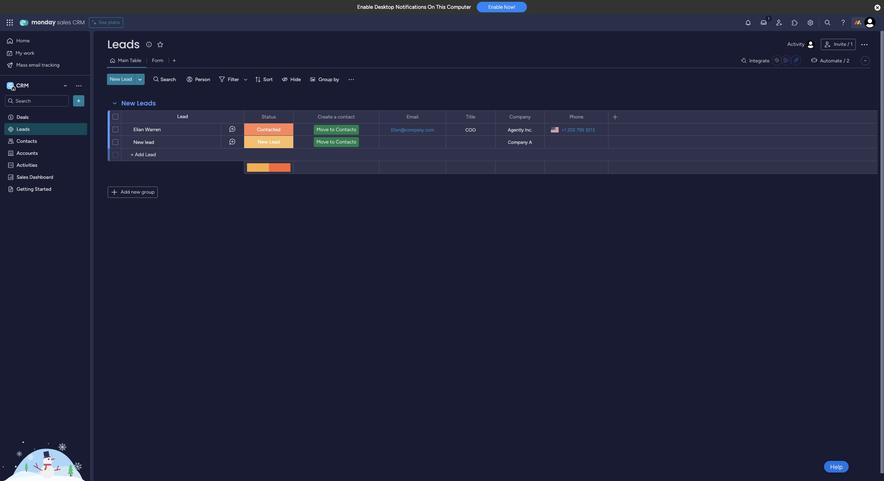 Task type: describe. For each thing, give the bounding box(es) containing it.
hide
[[290, 76, 301, 82]]

monday sales crm
[[31, 18, 85, 26]]

arrow down image
[[241, 75, 250, 84]]

warren
[[145, 127, 161, 133]]

sales
[[57, 18, 71, 26]]

invite members image
[[776, 19, 783, 26]]

Phone field
[[568, 113, 585, 121]]

mass email tracking
[[16, 62, 60, 68]]

new lead inside button
[[110, 76, 132, 82]]

/ for 2
[[844, 58, 846, 64]]

person
[[195, 76, 210, 82]]

enable now!
[[488, 4, 515, 10]]

contact
[[338, 114, 355, 120]]

+1 202 795 3213
[[562, 127, 595, 133]]

create
[[318, 114, 333, 120]]

1 image
[[766, 14, 772, 22]]

lottie animation element
[[0, 410, 90, 482]]

form button
[[147, 55, 169, 66]]

1 move from the top
[[317, 127, 329, 133]]

search everything image
[[824, 19, 831, 26]]

activity
[[788, 41, 805, 47]]

enable for enable desktop notifications on this computer
[[357, 4, 373, 10]]

by
[[334, 76, 339, 82]]

leads inside field
[[137, 99, 156, 108]]

list box containing deals
[[0, 110, 90, 290]]

see plans
[[99, 19, 120, 25]]

started
[[35, 186, 51, 192]]

status
[[262, 114, 276, 120]]

form
[[152, 58, 163, 64]]

filter button
[[217, 74, 250, 85]]

help image
[[840, 19, 847, 26]]

Leads field
[[106, 36, 142, 52]]

202
[[568, 127, 576, 133]]

activity button
[[785, 39, 818, 50]]

deals
[[17, 114, 29, 120]]

person button
[[184, 74, 214, 85]]

inc.
[[525, 127, 532, 133]]

automate
[[820, 58, 842, 64]]

this
[[436, 4, 446, 10]]

dashboard
[[29, 174, 53, 180]]

new left lead
[[133, 139, 144, 145]]

create a contact
[[318, 114, 355, 120]]

2
[[847, 58, 850, 64]]

company for company
[[510, 114, 531, 120]]

see
[[99, 19, 107, 25]]

2 move to contacts button from the top
[[314, 137, 359, 147]]

collapse board header image
[[863, 58, 868, 64]]

on
[[428, 4, 435, 10]]

see plans button
[[89, 17, 123, 28]]

angle down image
[[138, 77, 142, 82]]

lead
[[145, 139, 154, 145]]

show board description image
[[145, 41, 153, 48]]

select product image
[[6, 19, 13, 26]]

phone
[[570, 114, 584, 120]]

group by
[[319, 76, 339, 82]]

company for company a
[[508, 140, 528, 145]]

inbox image
[[760, 19, 768, 26]]

enable now! button
[[477, 2, 527, 12]]

christina overa image
[[865, 17, 876, 28]]

group by button
[[307, 74, 343, 85]]

new lead
[[133, 139, 154, 145]]

a
[[334, 114, 337, 120]]

accounts
[[17, 150, 38, 156]]

Company field
[[508, 113, 533, 121]]

invite / 1 button
[[821, 39, 856, 50]]

add view image
[[173, 58, 176, 63]]

group
[[142, 189, 155, 195]]

leads inside list box
[[17, 126, 30, 132]]

getting started
[[17, 186, 51, 192]]

+ Add Lead text field
[[125, 151, 241, 159]]

home button
[[4, 35, 76, 47]]

email
[[407, 114, 419, 120]]

contacts for second move to contacts button from the bottom of the page
[[336, 127, 356, 133]]

monday
[[31, 18, 56, 26]]

add
[[121, 189, 130, 195]]

move to contacts for second move to contacts button from the bottom of the page
[[317, 127, 356, 133]]

contacted
[[257, 127, 281, 133]]

main table
[[118, 58, 141, 64]]

emails settings image
[[807, 19, 814, 26]]

main table button
[[107, 55, 147, 66]]

table
[[130, 58, 141, 64]]

plans
[[108, 19, 120, 25]]

agently
[[508, 127, 524, 133]]

sales
[[17, 174, 28, 180]]

elian
[[133, 127, 144, 133]]

hide button
[[279, 74, 305, 85]]

add to favorites image
[[157, 41, 164, 48]]

move to contacts for 1st move to contacts button from the bottom of the page
[[317, 139, 356, 145]]



Task type: vqa. For each thing, say whether or not it's contained in the screenshot.
manage
no



Task type: locate. For each thing, give the bounding box(es) containing it.
move to contacts button
[[314, 125, 359, 135], [314, 137, 359, 147]]

Email field
[[405, 113, 420, 121]]

automate / 2
[[820, 58, 850, 64]]

1 move to contacts button from the top
[[314, 125, 359, 135]]

workspace options image
[[75, 82, 82, 89]]

mass
[[16, 62, 28, 68]]

new lead down contacted
[[258, 139, 280, 145]]

1 vertical spatial options image
[[283, 111, 288, 123]]

getting
[[17, 186, 34, 192]]

invite
[[834, 41, 847, 47]]

0 vertical spatial crm
[[73, 18, 85, 26]]

c
[[8, 83, 12, 89]]

workspace image
[[7, 82, 14, 90]]

leads up main
[[107, 36, 140, 52]]

dapulse close image
[[875, 4, 881, 11]]

lead
[[121, 76, 132, 82], [177, 114, 188, 120], [269, 139, 280, 145]]

main
[[118, 58, 129, 64]]

to for 1st move to contacts button from the bottom of the page
[[330, 139, 335, 145]]

enable inside button
[[488, 4, 503, 10]]

0 vertical spatial move
[[317, 127, 329, 133]]

1 vertical spatial move to contacts button
[[314, 137, 359, 147]]

options image down workspace options image
[[75, 97, 82, 105]]

795
[[577, 127, 584, 133]]

1 to from the top
[[330, 127, 335, 133]]

crm inside workspace selection "element"
[[16, 82, 29, 89]]

contacts inside list box
[[17, 138, 37, 144]]

0 vertical spatial lead
[[121, 76, 132, 82]]

workspace selection element
[[7, 82, 30, 91]]

1 move to contacts from the top
[[317, 127, 356, 133]]

Search field
[[159, 74, 180, 84]]

tracking
[[42, 62, 60, 68]]

public board image
[[7, 186, 14, 192]]

0 horizontal spatial options image
[[75, 97, 82, 105]]

0 vertical spatial new lead
[[110, 76, 132, 82]]

crm
[[73, 18, 85, 26], [16, 82, 29, 89]]

1 horizontal spatial crm
[[73, 18, 85, 26]]

coo
[[466, 127, 476, 133]]

/
[[848, 41, 850, 47], [844, 58, 846, 64]]

integrate
[[750, 58, 770, 64]]

/ left '2'
[[844, 58, 846, 64]]

contacts for 1st move to contacts button from the bottom of the page
[[336, 139, 356, 145]]

autopilot image
[[812, 56, 818, 65]]

to down "create a contact" field
[[330, 139, 335, 145]]

company inside field
[[510, 114, 531, 120]]

computer
[[447, 4, 471, 10]]

group
[[319, 76, 333, 82]]

work
[[24, 50, 34, 56]]

to
[[330, 127, 335, 133], [330, 139, 335, 145]]

2 horizontal spatial lead
[[269, 139, 280, 145]]

now!
[[504, 4, 515, 10]]

Status field
[[260, 113, 278, 121]]

1 horizontal spatial options image
[[283, 111, 288, 123]]

leads down the deals
[[17, 126, 30, 132]]

2 vertical spatial lead
[[269, 139, 280, 145]]

new down contacted
[[258, 139, 268, 145]]

help
[[830, 464, 843, 471]]

new down the new lead button
[[121, 99, 135, 108]]

agently inc.
[[508, 127, 532, 133]]

leads down angle down image
[[137, 99, 156, 108]]

v2 search image
[[154, 75, 159, 83]]

+1
[[562, 127, 566, 133]]

/ left 1 on the right top of page
[[848, 41, 850, 47]]

contacts
[[336, 127, 356, 133], [17, 138, 37, 144], [336, 139, 356, 145]]

2 move from the top
[[317, 139, 329, 145]]

0 vertical spatial /
[[848, 41, 850, 47]]

add new group button
[[108, 187, 158, 198]]

0 horizontal spatial new lead
[[110, 76, 132, 82]]

option
[[0, 111, 90, 112]]

/ for 1
[[848, 41, 850, 47]]

new lead
[[110, 76, 132, 82], [258, 139, 280, 145]]

company a
[[508, 140, 532, 145]]

1 vertical spatial crm
[[16, 82, 29, 89]]

options image
[[75, 97, 82, 105], [283, 111, 288, 123]]

email
[[29, 62, 40, 68]]

2 move to contacts from the top
[[317, 139, 356, 145]]

0 horizontal spatial enable
[[357, 4, 373, 10]]

sales dashboard
[[17, 174, 53, 180]]

to down a
[[330, 127, 335, 133]]

1
[[851, 41, 853, 47]]

new down main
[[110, 76, 120, 82]]

0 horizontal spatial crm
[[16, 82, 29, 89]]

enable
[[357, 4, 373, 10], [488, 4, 503, 10]]

add new group
[[121, 189, 155, 195]]

Title field
[[464, 113, 477, 121]]

help button
[[824, 461, 849, 473]]

enable desktop notifications on this computer
[[357, 4, 471, 10]]

new inside new leads field
[[121, 99, 135, 108]]

menu image
[[348, 76, 355, 83]]

home
[[16, 38, 30, 44]]

0 horizontal spatial /
[[844, 58, 846, 64]]

new
[[131, 189, 140, 195]]

1 vertical spatial new lead
[[258, 139, 280, 145]]

desktop
[[375, 4, 394, 10]]

1 vertical spatial lead
[[177, 114, 188, 120]]

public dashboard image
[[7, 174, 14, 180]]

crm right workspace "icon"
[[16, 82, 29, 89]]

enable for enable now!
[[488, 4, 503, 10]]

lottie animation image
[[0, 410, 90, 482]]

crm right sales
[[73, 18, 85, 26]]

new lead button
[[107, 74, 135, 85]]

enable left now!
[[488, 4, 503, 10]]

1 horizontal spatial enable
[[488, 4, 503, 10]]

0 vertical spatial leads
[[107, 36, 140, 52]]

0 vertical spatial options image
[[75, 97, 82, 105]]

elian@company.com link
[[390, 127, 436, 133]]

1 horizontal spatial new lead
[[258, 139, 280, 145]]

1 vertical spatial move
[[317, 139, 329, 145]]

1 vertical spatial company
[[508, 140, 528, 145]]

1 horizontal spatial /
[[848, 41, 850, 47]]

a
[[529, 140, 532, 145]]

new
[[110, 76, 120, 82], [121, 99, 135, 108], [258, 139, 268, 145], [133, 139, 144, 145]]

2 to from the top
[[330, 139, 335, 145]]

options image
[[860, 40, 869, 49]]

new leads
[[121, 99, 156, 108]]

to for second move to contacts button from the bottom of the page
[[330, 127, 335, 133]]

my
[[16, 50, 22, 56]]

elian@company.com
[[391, 127, 434, 133]]

2 vertical spatial leads
[[17, 126, 30, 132]]

1 horizontal spatial lead
[[177, 114, 188, 120]]

0 vertical spatial company
[[510, 114, 531, 120]]

0 vertical spatial move to contacts
[[317, 127, 356, 133]]

0 vertical spatial to
[[330, 127, 335, 133]]

sort
[[263, 76, 273, 82]]

invite / 1
[[834, 41, 853, 47]]

notifications
[[396, 4, 426, 10]]

3213
[[586, 127, 595, 133]]

activities
[[17, 162, 37, 168]]

apps image
[[792, 19, 799, 26]]

company up "agently inc."
[[510, 114, 531, 120]]

1 vertical spatial /
[[844, 58, 846, 64]]

filter
[[228, 76, 239, 82]]

New Leads field
[[120, 99, 158, 108]]

1 vertical spatial to
[[330, 139, 335, 145]]

0 horizontal spatial lead
[[121, 76, 132, 82]]

sort button
[[252, 74, 277, 85]]

enable left desktop
[[357, 4, 373, 10]]

title
[[466, 114, 476, 120]]

0 vertical spatial move to contacts button
[[314, 125, 359, 135]]

company
[[510, 114, 531, 120], [508, 140, 528, 145]]

elian warren
[[133, 127, 161, 133]]

company down agently
[[508, 140, 528, 145]]

+1 202 795 3213 link
[[559, 126, 595, 134]]

Create a contact field
[[316, 113, 357, 121]]

lead inside button
[[121, 76, 132, 82]]

dapulse integrations image
[[741, 58, 747, 63]]

1 vertical spatial move to contacts
[[317, 139, 356, 145]]

move
[[317, 127, 329, 133], [317, 139, 329, 145]]

options image right status field
[[283, 111, 288, 123]]

/ inside button
[[848, 41, 850, 47]]

1 vertical spatial leads
[[137, 99, 156, 108]]

my work
[[16, 50, 34, 56]]

list box
[[0, 110, 90, 290]]

Search in workspace field
[[15, 97, 59, 105]]

notifications image
[[745, 19, 752, 26]]

new lead down main
[[110, 76, 132, 82]]

mass email tracking button
[[4, 59, 76, 71]]

my work button
[[4, 47, 76, 59]]

new inside the new lead button
[[110, 76, 120, 82]]



